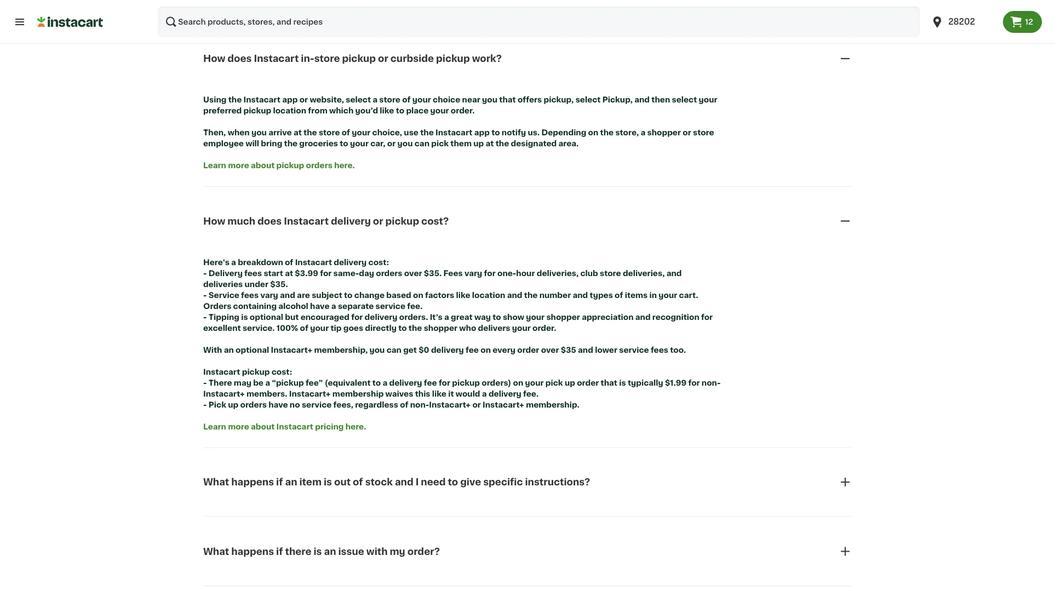 Task type: locate. For each thing, give the bounding box(es) containing it.
shopper
[[647, 129, 681, 136], [547, 313, 580, 321], [424, 324, 458, 332]]

1 vertical spatial over
[[541, 346, 559, 354]]

2 28202 button from the left
[[931, 7, 997, 37]]

of down waives
[[400, 401, 409, 408]]

regardless
[[355, 401, 398, 408]]

your down encouraged
[[310, 324, 329, 332]]

for up it on the left bottom of the page
[[439, 379, 450, 386]]

pick inside instacart pickup cost: - there may be a "pickup fee" (equivalent to a delivery fee for pickup orders) on your pick up order that is typically $1.99 for non- instacart+ members. instacart+ membership waives this like it would a delivery fee. - pick up orders have no service fees, regardless of non-instacart+ or instacart+ membership.
[[546, 379, 563, 386]]

then, when you arrive at the store of your choice, use the instacart app to notify us. depending on the store, a shopper or store employee will bring the groceries to your car, or you can pick them up at the designated area.
[[203, 129, 716, 147]]

here's
[[203, 258, 230, 266]]

0 horizontal spatial deliveries,
[[537, 269, 579, 277]]

1 horizontal spatial up
[[474, 140, 484, 147]]

to inside instacart pickup cost: - there may be a "pickup fee" (equivalent to a delivery fee for pickup orders) on your pick up order that is typically $1.99 for non- instacart+ members. instacart+ membership waives this like it would a delivery fee. - pick up orders have no service fees, regardless of non-instacart+ or instacart+ membership.
[[373, 379, 381, 386]]

1 vertical spatial learn
[[203, 423, 226, 430]]

2 - from the top
[[203, 291, 207, 299]]

1 vertical spatial non-
[[410, 401, 429, 408]]

1 about from the top
[[251, 162, 275, 169]]

fee up this
[[424, 379, 437, 386]]

factors
[[425, 291, 454, 299]]

goes
[[343, 324, 363, 332]]

from
[[308, 107, 328, 114]]

0 horizontal spatial over
[[404, 269, 422, 277]]

1 horizontal spatial that
[[601, 379, 618, 386]]

select right pickup,
[[576, 96, 601, 103]]

delivery
[[331, 216, 371, 226], [334, 258, 367, 266], [365, 313, 398, 321], [431, 346, 464, 354], [389, 379, 422, 386], [489, 390, 522, 397]]

does right much
[[258, 216, 282, 226]]

0 horizontal spatial select
[[346, 96, 371, 103]]

what for what happens if there is an issue with my order?
[[203, 547, 229, 556]]

1 vertical spatial pick
[[546, 379, 563, 386]]

service down 'based'
[[376, 302, 406, 310]]

2 vertical spatial fees
[[651, 346, 669, 354]]

app up 'arrive'
[[282, 96, 298, 103]]

select up you'd
[[346, 96, 371, 103]]

if for there
[[276, 547, 283, 556]]

1 horizontal spatial order
[[577, 379, 599, 386]]

fees
[[244, 269, 262, 277], [241, 291, 259, 299], [651, 346, 669, 354]]

1 vertical spatial have
[[269, 401, 288, 408]]

service right lower
[[619, 346, 649, 354]]

0 vertical spatial have
[[310, 302, 330, 310]]

pickup inside using the instacart app or website, select a store of your choice near you that offers pickup, select pickup, and then select your preferred pickup location from which you'd like to place your order.
[[244, 107, 271, 114]]

here. for learn more about pickup orders here.
[[334, 162, 355, 169]]

does
[[228, 54, 252, 63], [258, 216, 282, 226]]

how for how does instacart in-store pickup or curbside pickup work?
[[203, 54, 225, 63]]

1 horizontal spatial select
[[576, 96, 601, 103]]

2 horizontal spatial select
[[672, 96, 697, 103]]

and inside dropdown button
[[395, 478, 414, 487]]

how much does instacart delivery or pickup cost? button
[[203, 201, 852, 241]]

1 horizontal spatial location
[[472, 291, 505, 299]]

1 vertical spatial that
[[601, 379, 618, 386]]

1 vertical spatial up
[[565, 379, 575, 386]]

0 vertical spatial pick
[[431, 140, 449, 147]]

0 horizontal spatial fee
[[424, 379, 437, 386]]

1 horizontal spatial have
[[310, 302, 330, 310]]

0 vertical spatial over
[[404, 269, 422, 277]]

pickup
[[342, 54, 376, 63], [436, 54, 470, 63], [244, 107, 271, 114], [276, 162, 304, 169], [386, 216, 419, 226], [242, 368, 270, 376], [452, 379, 480, 386]]

non- down this
[[410, 401, 429, 408]]

fee. inside here's a breakdown of instacart delivery cost: - delivery fees start at $3.99 for same-day orders over $35. fees vary for one-hour deliveries, club store deliveries, and deliveries under $35. - service fees vary and are subject to change based on factors like location and the number and types of items in your cart. orders containing alcohol have a separate service fee. - tipping is optional but encouraged for delivery orders. it's a great way to show your shopper appreciation and recognition for excellent service. 100% of your tip goes directly to the shopper who delivers your order.
[[407, 302, 423, 310]]

directly
[[365, 324, 397, 332]]

1 vertical spatial what
[[203, 547, 229, 556]]

1 horizontal spatial app
[[474, 129, 490, 136]]

to up membership on the bottom of the page
[[373, 379, 381, 386]]

1 horizontal spatial $35.
[[424, 269, 442, 277]]

what happens if there is an issue with my order?
[[203, 547, 440, 556]]

over left $35
[[541, 346, 559, 354]]

like right you'd
[[380, 107, 394, 114]]

an right with
[[224, 346, 234, 354]]

your inside instacart pickup cost: - there may be a "pickup fee" (equivalent to a delivery fee for pickup orders) on your pick up order that is typically $1.99 for non- instacart+ members. instacart+ membership waives this like it would a delivery fee. - pick up orders have no service fees, regardless of non-instacart+ or instacart+ membership.
[[525, 379, 544, 386]]

orders down groceries
[[306, 162, 333, 169]]

0 vertical spatial how
[[203, 54, 225, 63]]

shopper down then
[[647, 129, 681, 136]]

fees left too. at the right
[[651, 346, 669, 354]]

service inside here's a breakdown of instacart delivery cost: - delivery fees start at $3.99 for same-day orders over $35. fees vary for one-hour deliveries, club store deliveries, and deliveries under $35. - service fees vary and are subject to change based on factors like location and the number and types of items in your cart. orders containing alcohol have a separate service fee. - tipping is optional but encouraged for delivery orders. it's a great way to show your shopper appreciation and recognition for excellent service. 100% of your tip goes directly to the shopper who delivers your order.
[[376, 302, 406, 310]]

you
[[482, 96, 498, 103], [251, 129, 267, 136], [398, 140, 413, 147], [370, 346, 385, 354]]

1 horizontal spatial fee
[[466, 346, 479, 354]]

orders
[[306, 162, 333, 169], [376, 269, 403, 277], [240, 401, 267, 408]]

more for learn more about instacart pricing here.
[[228, 423, 249, 430]]

you inside using the instacart app or website, select a store of your choice near you that offers pickup, select pickup, and then select your preferred pickup location from which you'd like to place your order.
[[482, 96, 498, 103]]

1 horizontal spatial an
[[285, 478, 297, 487]]

0 horizontal spatial app
[[282, 96, 298, 103]]

0 vertical spatial here.
[[334, 162, 355, 169]]

0 vertical spatial service
[[376, 302, 406, 310]]

one-
[[498, 269, 516, 277]]

area.
[[559, 140, 579, 147]]

in-
[[301, 54, 314, 63]]

1 vertical spatial order.
[[533, 324, 557, 332]]

None search field
[[158, 7, 920, 37]]

0 vertical spatial location
[[273, 107, 306, 114]]

much
[[228, 216, 255, 226]]

2 how from the top
[[203, 216, 225, 226]]

like up great
[[456, 291, 470, 299]]

vary right fees
[[465, 269, 482, 277]]

designated
[[511, 140, 557, 147]]

1 if from the top
[[276, 478, 283, 487]]

app
[[282, 96, 298, 103], [474, 129, 490, 136]]

your left the car, on the left of the page
[[350, 140, 369, 147]]

0 vertical spatial if
[[276, 478, 283, 487]]

2 horizontal spatial up
[[565, 379, 575, 386]]

or inside instacart pickup cost: - there may be a "pickup fee" (equivalent to a delivery fee for pickup orders) on your pick up order that is typically $1.99 for non- instacart+ members. instacart+ membership waives this like it would a delivery fee. - pick up orders have no service fees, regardless of non-instacart+ or instacart+ membership.
[[473, 401, 481, 408]]

- left pick
[[203, 401, 207, 408]]

there
[[285, 547, 312, 556]]

fee. up orders.
[[407, 302, 423, 310]]

an
[[224, 346, 234, 354], [285, 478, 297, 487], [324, 547, 336, 556]]

store inside here's a breakdown of instacart delivery cost: - delivery fees start at $3.99 for same-day orders over $35. fees vary for one-hour deliveries, club store deliveries, and deliveries under $35. - service fees vary and are subject to change based on factors like location and the number and types of items in your cart. orders containing alcohol have a separate service fee. - tipping is optional but encouraged for delivery orders. it's a great way to show your shopper appreciation and recognition for excellent service. 100% of your tip goes directly to the shopper who delivers your order.
[[600, 269, 621, 277]]

2 about from the top
[[251, 423, 275, 430]]

2 vertical spatial up
[[228, 401, 239, 408]]

how
[[203, 54, 225, 63], [203, 216, 225, 226]]

orders inside here's a breakdown of instacart delivery cost: - delivery fees start at $3.99 for same-day orders over $35. fees vary for one-hour deliveries, club store deliveries, and deliveries under $35. - service fees vary and are subject to change based on factors like location and the number and types of items in your cart. orders containing alcohol have a separate service fee. - tipping is optional but encouraged for delivery orders. it's a great way to show your shopper appreciation and recognition for excellent service. 100% of your tip goes directly to the shopper who delivers your order.
[[376, 269, 403, 277]]

orders inside instacart pickup cost: - there may be a "pickup fee" (equivalent to a delivery fee for pickup orders) on your pick up order that is typically $1.99 for non- instacart+ members. instacart+ membership waives this like it would a delivery fee. - pick up orders have no service fees, regardless of non-instacart+ or instacart+ membership.
[[240, 401, 267, 408]]

a up you'd
[[373, 96, 378, 103]]

at right start
[[285, 269, 293, 277]]

here's a breakdown of instacart delivery cost: - delivery fees start at $3.99 for same-day orders over $35. fees vary for one-hour deliveries, club store deliveries, and deliveries under $35. - service fees vary and are subject to change based on factors like location and the number and types of items in your cart. orders containing alcohol have a separate service fee. - tipping is optional but encouraged for delivery orders. it's a great way to show your shopper appreciation and recognition for excellent service. 100% of your tip goes directly to the shopper who delivers your order.
[[203, 258, 715, 332]]

1 vertical spatial like
[[456, 291, 470, 299]]

on right orders)
[[513, 379, 523, 386]]

is down containing
[[241, 313, 248, 321]]

1 horizontal spatial service
[[376, 302, 406, 310]]

location up way
[[472, 291, 505, 299]]

0 horizontal spatial does
[[228, 54, 252, 63]]

Search field
[[158, 7, 920, 37]]

1 horizontal spatial cost:
[[369, 258, 389, 266]]

0 horizontal spatial location
[[273, 107, 306, 114]]

how does instacart in-store pickup or curbside pickup work? button
[[203, 39, 852, 78]]

1 how from the top
[[203, 54, 225, 63]]

is left typically
[[619, 379, 626, 386]]

happens
[[231, 478, 274, 487], [231, 547, 274, 556]]

encouraged
[[301, 313, 350, 321]]

0 horizontal spatial up
[[228, 401, 239, 408]]

about down bring
[[251, 162, 275, 169]]

deliveries,
[[537, 269, 579, 277], [623, 269, 665, 277]]

you'd
[[355, 107, 378, 114]]

types
[[590, 291, 613, 299]]

0 horizontal spatial non-
[[410, 401, 429, 408]]

with
[[366, 547, 388, 556]]

0 horizontal spatial fee.
[[407, 302, 423, 310]]

and right $35
[[578, 346, 593, 354]]

deliveries, up the items in the top of the page
[[623, 269, 665, 277]]

an left item
[[285, 478, 297, 487]]

a right store,
[[641, 129, 646, 136]]

start
[[264, 269, 283, 277]]

2 horizontal spatial like
[[456, 291, 470, 299]]

instacart inside instacart pickup cost: - there may be a "pickup fee" (equivalent to a delivery fee for pickup orders) on your pick up order that is typically $1.99 for non- instacart+ members. instacart+ membership waives this like it would a delivery fee. - pick up orders have no service fees, regardless of non-instacart+ or instacart+ membership.
[[203, 368, 240, 376]]

2 if from the top
[[276, 547, 283, 556]]

and up show
[[507, 291, 523, 299]]

order. down number
[[533, 324, 557, 332]]

or inside using the instacart app or website, select a store of your choice near you that offers pickup, select pickup, and then select your preferred pickup location from which you'd like to place your order.
[[300, 96, 308, 103]]

0 vertical spatial shopper
[[647, 129, 681, 136]]

have inside here's a breakdown of instacart delivery cost: - delivery fees start at $3.99 for same-day orders over $35. fees vary for one-hour deliveries, club store deliveries, and deliveries under $35. - service fees vary and are subject to change based on factors like location and the number and types of items in your cart. orders containing alcohol have a separate service fee. - tipping is optional but encouraged for delivery orders. it's a great way to show your shopper appreciation and recognition for excellent service. 100% of your tip goes directly to the shopper who delivers your order.
[[310, 302, 330, 310]]

optional
[[250, 313, 283, 321], [236, 346, 269, 354]]

your down choice
[[430, 107, 449, 114]]

1 learn from the top
[[203, 162, 226, 169]]

then
[[652, 96, 670, 103]]

1 vertical spatial shopper
[[547, 313, 580, 321]]

1 horizontal spatial non-
[[702, 379, 721, 386]]

of inside using the instacart app or website, select a store of your choice near you that offers pickup, select pickup, and then select your preferred pickup location from which you'd like to place your order.
[[402, 96, 411, 103]]

pickup left cost?
[[386, 216, 419, 226]]

like
[[380, 107, 394, 114], [456, 291, 470, 299], [432, 390, 447, 397]]

0 vertical spatial about
[[251, 162, 275, 169]]

fee.
[[407, 302, 423, 310], [523, 390, 539, 397]]

location up 'arrive'
[[273, 107, 306, 114]]

1 horizontal spatial deliveries,
[[623, 269, 665, 277]]

1 vertical spatial more
[[228, 423, 249, 430]]

1 vertical spatial order
[[577, 379, 599, 386]]

order. inside here's a breakdown of instacart delivery cost: - delivery fees start at $3.99 for same-day orders over $35. fees vary for one-hour deliveries, club store deliveries, and deliveries under $35. - service fees vary and are subject to change based on factors like location and the number and types of items in your cart. orders containing alcohol have a separate service fee. - tipping is optional but encouraged for delivery orders. it's a great way to show your shopper appreciation and recognition for excellent service. 100% of your tip goes directly to the shopper who delivers your order.
[[533, 324, 557, 332]]

can
[[415, 140, 430, 147], [387, 346, 402, 354]]

0 vertical spatial order.
[[451, 107, 475, 114]]

1 select from the left
[[346, 96, 371, 103]]

lower
[[595, 346, 618, 354]]

instacart+ down it on the left bottom of the page
[[429, 401, 471, 408]]

that inside instacart pickup cost: - there may be a "pickup fee" (equivalent to a delivery fee for pickup orders) on your pick up order that is typically $1.99 for non- instacart+ members. instacart+ membership waives this like it would a delivery fee. - pick up orders have no service fees, regardless of non-instacart+ or instacart+ membership.
[[601, 379, 618, 386]]

instacart inside then, when you arrive at the store of your choice, use the instacart app to notify us. depending on the store, a shopper or store employee will bring the groceries to your car, or you can pick them up at the designated area.
[[436, 129, 473, 136]]

non- right '$1.99'
[[702, 379, 721, 386]]

does up preferred
[[228, 54, 252, 63]]

1 vertical spatial how
[[203, 216, 225, 226]]

deliveries
[[203, 280, 243, 288]]

location inside here's a breakdown of instacart delivery cost: - delivery fees start at $3.99 for same-day orders over $35. fees vary for one-hour deliveries, club store deliveries, and deliveries under $35. - service fees vary and are subject to change based on factors like location and the number and types of items in your cart. orders containing alcohol have a separate service fee. - tipping is optional but encouraged for delivery orders. it's a great way to show your shopper appreciation and recognition for excellent service. 100% of your tip goes directly to the shopper who delivers your order.
[[472, 291, 505, 299]]

order down lower
[[577, 379, 599, 386]]

1 horizontal spatial shopper
[[547, 313, 580, 321]]

0 vertical spatial order
[[517, 346, 539, 354]]

that inside using the instacart app or website, select a store of your choice near you that offers pickup, select pickup, and then select your preferred pickup location from which you'd like to place your order.
[[499, 96, 516, 103]]

up up membership.
[[565, 379, 575, 386]]

2 learn from the top
[[203, 423, 226, 430]]

1 vertical spatial at
[[486, 140, 494, 147]]

separate
[[338, 302, 374, 310]]

of
[[402, 96, 411, 103], [342, 129, 350, 136], [285, 258, 293, 266], [615, 291, 623, 299], [300, 324, 308, 332], [400, 401, 409, 408], [353, 478, 363, 487]]

1 vertical spatial service
[[619, 346, 649, 354]]

0 vertical spatial optional
[[250, 313, 283, 321]]

1 vertical spatial if
[[276, 547, 283, 556]]

cost:
[[369, 258, 389, 266], [272, 368, 292, 376]]

learn down pick
[[203, 423, 226, 430]]

learn
[[203, 162, 226, 169], [203, 423, 226, 430]]

1 horizontal spatial order.
[[533, 324, 557, 332]]

and inside using the instacart app or website, select a store of your choice near you that offers pickup, select pickup, and then select your preferred pickup location from which you'd like to place your order.
[[635, 96, 650, 103]]

0 vertical spatial orders
[[306, 162, 333, 169]]

0 vertical spatial that
[[499, 96, 516, 103]]

0 vertical spatial more
[[228, 162, 249, 169]]

happens for there
[[231, 547, 274, 556]]

if left item
[[276, 478, 283, 487]]

1 vertical spatial location
[[472, 291, 505, 299]]

of right the out
[[353, 478, 363, 487]]

to right groceries
[[340, 140, 348, 147]]

1 vertical spatial orders
[[376, 269, 403, 277]]

app inside using the instacart app or website, select a store of your choice near you that offers pickup, select pickup, and then select your preferred pickup location from which you'd like to place your order.
[[282, 96, 298, 103]]

1 vertical spatial fee
[[424, 379, 437, 386]]

instacart inside here's a breakdown of instacart delivery cost: - delivery fees start at $3.99 for same-day orders over $35. fees vary for one-hour deliveries, club store deliveries, and deliveries under $35. - service fees vary and are subject to change based on factors like location and the number and types of items in your cart. orders containing alcohol have a separate service fee. - tipping is optional but encouraged for delivery orders. it's a great way to show your shopper appreciation and recognition for excellent service. 100% of your tip goes directly to the shopper who delivers your order.
[[295, 258, 332, 266]]

1 more from the top
[[228, 162, 249, 169]]

what for what happens if an item is out of stock and i need to give specific instructions?
[[203, 478, 229, 487]]

0 horizontal spatial like
[[380, 107, 394, 114]]

1 horizontal spatial orders
[[306, 162, 333, 169]]

then,
[[203, 129, 226, 136]]

about for pickup
[[251, 162, 275, 169]]

service right no
[[302, 401, 332, 408]]

delivery
[[209, 269, 243, 277]]

order. inside using the instacart app or website, select a store of your choice near you that offers pickup, select pickup, and then select your preferred pickup location from which you'd like to place your order.
[[451, 107, 475, 114]]

employee
[[203, 140, 244, 147]]

1 happens from the top
[[231, 478, 274, 487]]

2 horizontal spatial orders
[[376, 269, 403, 277]]

more for learn more about pickup orders here.
[[228, 162, 249, 169]]

2 more from the top
[[228, 423, 249, 430]]

1 vertical spatial about
[[251, 423, 275, 430]]

here. down groceries
[[334, 162, 355, 169]]

2 vertical spatial an
[[324, 547, 336, 556]]

cost: inside here's a breakdown of instacart delivery cost: - delivery fees start at $3.99 for same-day orders over $35. fees vary for one-hour deliveries, club store deliveries, and deliveries under $35. - service fees vary and are subject to change based on factors like location and the number and types of items in your cart. orders containing alcohol have a separate service fee. - tipping is optional but encouraged for delivery orders. it's a great way to show your shopper appreciation and recognition for excellent service. 100% of your tip goes directly to the shopper who delivers your order.
[[369, 258, 389, 266]]

arrive
[[269, 129, 292, 136]]

2 vertical spatial at
[[285, 269, 293, 277]]

have up encouraged
[[310, 302, 330, 310]]

pick inside then, when you arrive at the store of your choice, use the instacart app to notify us. depending on the store, a shopper or store employee will bring the groceries to your car, or you can pick them up at the designated area.
[[431, 140, 449, 147]]

you down use
[[398, 140, 413, 147]]

your
[[413, 96, 431, 103], [699, 96, 718, 103], [430, 107, 449, 114], [352, 129, 371, 136], [350, 140, 369, 147], [659, 291, 678, 299], [526, 313, 545, 321], [310, 324, 329, 332], [512, 324, 531, 332], [525, 379, 544, 386]]

0 horizontal spatial cost:
[[272, 368, 292, 376]]

shopper down number
[[547, 313, 580, 321]]

cost: inside instacart pickup cost: - there may be a "pickup fee" (equivalent to a delivery fee for pickup orders) on your pick up order that is typically $1.99 for non- instacart+ members. instacart+ membership waives this like it would a delivery fee. - pick up orders have no service fees, regardless of non-instacart+ or instacart+ membership.
[[272, 368, 292, 376]]

that down lower
[[601, 379, 618, 386]]

to down orders.
[[398, 324, 407, 332]]

have inside instacart pickup cost: - there may be a "pickup fee" (equivalent to a delivery fee for pickup orders) on your pick up order that is typically $1.99 for non- instacart+ members. instacart+ membership waives this like it would a delivery fee. - pick up orders have no service fees, regardless of non-instacart+ or instacart+ membership.
[[269, 401, 288, 408]]

2 horizontal spatial an
[[324, 547, 336, 556]]

optional down service.
[[236, 346, 269, 354]]

2 vertical spatial orders
[[240, 401, 267, 408]]

need
[[421, 478, 446, 487]]

28202 button
[[925, 7, 1003, 37], [931, 7, 997, 37]]

pick up membership.
[[546, 379, 563, 386]]

day
[[359, 269, 374, 277]]

membership
[[333, 390, 384, 397]]

offers
[[518, 96, 542, 103]]

what happens if an item is out of stock and i need to give specific instructions?
[[203, 478, 590, 487]]

learn for learn more about pickup orders here.
[[203, 162, 226, 169]]

use
[[404, 129, 419, 136]]

0 horizontal spatial order.
[[451, 107, 475, 114]]

order inside instacart pickup cost: - there may be a "pickup fee" (equivalent to a delivery fee for pickup orders) on your pick up order that is typically $1.99 for non- instacart+ members. instacart+ membership waives this like it would a delivery fee. - pick up orders have no service fees, regardless of non-instacart+ or instacart+ membership.
[[577, 379, 599, 386]]

your right show
[[526, 313, 545, 321]]

of inside then, when you arrive at the store of your choice, use the instacart app to notify us. depending on the store, a shopper or store employee will bring the groceries to your car, or you can pick them up at the designated area.
[[342, 129, 350, 136]]

up inside then, when you arrive at the store of your choice, use the instacart app to notify us. depending on the store, a shopper or store employee will bring the groceries to your car, or you can pick them up at the designated area.
[[474, 140, 484, 147]]

1 vertical spatial here.
[[346, 423, 366, 430]]

shopper inside then, when you arrive at the store of your choice, use the instacart app to notify us. depending on the store, a shopper or store employee will bring the groceries to your car, or you can pick them up at the designated area.
[[647, 129, 681, 136]]

fee inside instacart pickup cost: - there may be a "pickup fee" (equivalent to a delivery fee for pickup orders) on your pick up order that is typically $1.99 for non- instacart+ members. instacart+ membership waives this like it would a delivery fee. - pick up orders have no service fees, regardless of non-instacart+ or instacart+ membership.
[[424, 379, 437, 386]]

2 deliveries, from the left
[[623, 269, 665, 277]]

can inside then, when you arrive at the store of your choice, use the instacart app to notify us. depending on the store, a shopper or store employee will bring the groceries to your car, or you can pick them up at the designated area.
[[415, 140, 430, 147]]

2 select from the left
[[576, 96, 601, 103]]

1 vertical spatial happens
[[231, 547, 274, 556]]

more down will on the top
[[228, 162, 249, 169]]

0 horizontal spatial pick
[[431, 140, 449, 147]]

the down 'arrive'
[[284, 140, 298, 147]]

alcohol
[[279, 302, 308, 310]]

0 vertical spatial cost:
[[369, 258, 389, 266]]

near
[[462, 96, 481, 103]]

here.
[[334, 162, 355, 169], [346, 423, 366, 430]]

more down "members."
[[228, 423, 249, 430]]

- down here's
[[203, 269, 207, 277]]

2 what from the top
[[203, 547, 229, 556]]

1 vertical spatial $35.
[[270, 280, 288, 288]]

what happens if an item is out of stock and i need to give specific instructions? button
[[203, 462, 852, 502]]

how left much
[[203, 216, 225, 226]]

fee
[[466, 346, 479, 354], [424, 379, 437, 386]]

when
[[228, 129, 250, 136]]

are
[[297, 291, 310, 299]]

pickup up when
[[244, 107, 271, 114]]

service inside instacart pickup cost: - there may be a "pickup fee" (equivalent to a delivery fee for pickup orders) on your pick up order that is typically $1.99 for non- instacart+ members. instacart+ membership waives this like it would a delivery fee. - pick up orders have no service fees, regardless of non-instacart+ or instacart+ membership.
[[302, 401, 332, 408]]

select right then
[[672, 96, 697, 103]]

instacart
[[254, 54, 299, 63], [244, 96, 281, 103], [436, 129, 473, 136], [284, 216, 329, 226], [295, 258, 332, 266], [203, 368, 240, 376], [276, 423, 313, 430]]

2 happens from the top
[[231, 547, 274, 556]]

0 horizontal spatial an
[[224, 346, 234, 354]]

2 vertical spatial service
[[302, 401, 332, 408]]

and left i
[[395, 478, 414, 487]]

select
[[346, 96, 371, 103], [576, 96, 601, 103], [672, 96, 697, 103]]

orders right day
[[376, 269, 403, 277]]

items
[[625, 291, 648, 299]]

$35. down start
[[270, 280, 288, 288]]

store inside dropdown button
[[314, 54, 340, 63]]

more
[[228, 162, 249, 169], [228, 423, 249, 430]]

like inside here's a breakdown of instacart delivery cost: - delivery fees start at $3.99 for same-day orders over $35. fees vary for one-hour deliveries, club store deliveries, and deliveries under $35. - service fees vary and are subject to change based on factors like location and the number and types of items in your cart. orders containing alcohol have a separate service fee. - tipping is optional but encouraged for delivery orders. it's a great way to show your shopper appreciation and recognition for excellent service. 100% of your tip goes directly to the shopper who delivers your order.
[[456, 291, 470, 299]]

fees up under
[[244, 269, 262, 277]]

4 - from the top
[[203, 379, 207, 386]]

have down "members."
[[269, 401, 288, 408]]

place
[[406, 107, 429, 114]]

of inside dropdown button
[[353, 478, 363, 487]]

1 vertical spatial an
[[285, 478, 297, 487]]

and left then
[[635, 96, 650, 103]]

breakdown
[[238, 258, 283, 266]]

0 vertical spatial fees
[[244, 269, 262, 277]]

learn for learn more about instacart pricing here.
[[203, 423, 226, 430]]

1 what from the top
[[203, 478, 229, 487]]

on right depending
[[588, 129, 599, 136]]

1 horizontal spatial like
[[432, 390, 447, 397]]

a down orders)
[[482, 390, 487, 397]]

1 vertical spatial fee.
[[523, 390, 539, 397]]

learn down employee
[[203, 162, 226, 169]]

app inside then, when you arrive at the store of your choice, use the instacart app to notify us. depending on the store, a shopper or store employee will bring the groceries to your car, or you can pick them up at the designated area.
[[474, 129, 490, 136]]

but
[[285, 313, 299, 321]]

1 horizontal spatial does
[[258, 216, 282, 226]]

there
[[209, 379, 232, 386]]

optional inside here's a breakdown of instacart delivery cost: - delivery fees start at $3.99 for same-day orders over $35. fees vary for one-hour deliveries, club store deliveries, and deliveries under $35. - service fees vary and are subject to change based on factors like location and the number and types of items in your cart. orders containing alcohol have a separate service fee. - tipping is optional but encouraged for delivery orders. it's a great way to show your shopper appreciation and recognition for excellent service. 100% of your tip goes directly to the shopper who delivers your order.
[[250, 313, 283, 321]]

0 vertical spatial app
[[282, 96, 298, 103]]

0 vertical spatial up
[[474, 140, 484, 147]]

5 - from the top
[[203, 401, 207, 408]]

1 vertical spatial cost:
[[272, 368, 292, 376]]

0 horizontal spatial that
[[499, 96, 516, 103]]

you right the near
[[482, 96, 498, 103]]

the down notify
[[496, 140, 509, 147]]

-
[[203, 269, 207, 277], [203, 291, 207, 299], [203, 313, 207, 321], [203, 379, 207, 386], [203, 401, 207, 408]]

store
[[314, 54, 340, 63], [379, 96, 401, 103], [319, 129, 340, 136], [693, 129, 714, 136], [600, 269, 621, 277]]



Task type: vqa. For each thing, say whether or not it's contained in the screenshot.
the place inside the 'It's simple. Using the Instacart app or website, shop for products from your store of choice near you. Once you place your order, Instacart will connect you with a personal shopper in your area to shop and deliver your order. Contactless delivery is available with our "Leave at my door" option. You can track your order's progress and communicate with your shopper every step of the way using the Instacart app or website.'
no



Task type: describe. For each thing, give the bounding box(es) containing it.
subject
[[312, 291, 342, 299]]

2 vertical spatial shopper
[[424, 324, 458, 332]]

be
[[253, 379, 264, 386]]

and up the alcohol
[[280, 291, 295, 299]]

the up groceries
[[304, 129, 317, 136]]

0 vertical spatial at
[[294, 129, 302, 136]]

1 28202 button from the left
[[925, 7, 1003, 37]]

service
[[209, 291, 239, 299]]

using
[[203, 96, 227, 103]]

the down orders.
[[409, 324, 422, 332]]

website,
[[310, 96, 344, 103]]

0 vertical spatial does
[[228, 54, 252, 63]]

instacart+ down orders)
[[483, 401, 524, 408]]

excellent
[[203, 324, 241, 332]]

1 - from the top
[[203, 269, 207, 277]]

the down the hour
[[524, 291, 538, 299]]

delivery inside dropdown button
[[331, 216, 371, 226]]

hour
[[516, 269, 535, 277]]

would
[[456, 390, 480, 397]]

may
[[234, 379, 251, 386]]

how for how much does instacart delivery or pickup cost?
[[203, 216, 225, 226]]

of left the items in the top of the page
[[615, 291, 623, 299]]

your up place
[[413, 96, 431, 103]]

your down show
[[512, 324, 531, 332]]

way
[[474, 313, 491, 321]]

the inside using the instacart app or website, select a store of your choice near you that offers pickup, select pickup, and then select your preferred pickup location from which you'd like to place your order.
[[228, 96, 242, 103]]

and up cart.
[[667, 269, 682, 277]]

number
[[540, 291, 571, 299]]

is left the out
[[324, 478, 332, 487]]

12
[[1025, 18, 1034, 26]]

of right breakdown
[[285, 258, 293, 266]]

a up delivery
[[231, 258, 236, 266]]

0 vertical spatial vary
[[465, 269, 482, 277]]

this
[[415, 390, 430, 397]]

and left types
[[573, 291, 588, 299]]

0 vertical spatial $35.
[[424, 269, 442, 277]]

over inside here's a breakdown of instacart delivery cost: - delivery fees start at $3.99 for same-day orders over $35. fees vary for one-hour deliveries, club store deliveries, and deliveries under $35. - service fees vary and are subject to change based on factors like location and the number and types of items in your cart. orders containing alcohol have a separate service fee. - tipping is optional but encouraged for delivery orders. it's a great way to show your shopper appreciation and recognition for excellent service. 100% of your tip goes directly to the shopper who delivers your order.
[[404, 269, 422, 277]]

give
[[460, 478, 481, 487]]

store,
[[616, 129, 639, 136]]

show
[[503, 313, 524, 321]]

a inside using the instacart app or website, select a store of your choice near you that offers pickup, select pickup, and then select your preferred pickup location from which you'd like to place your order.
[[373, 96, 378, 103]]

0 horizontal spatial order
[[517, 346, 539, 354]]

3 - from the top
[[203, 313, 207, 321]]

3 select from the left
[[672, 96, 697, 103]]

12 button
[[1003, 11, 1042, 33]]

with
[[203, 346, 222, 354]]

$1.99
[[665, 379, 687, 386]]

i
[[416, 478, 419, 487]]

instacart logo image
[[37, 15, 103, 28]]

to up delivers
[[493, 313, 501, 321]]

based
[[387, 291, 411, 299]]

club
[[581, 269, 598, 277]]

a inside then, when you arrive at the store of your choice, use the instacart app to notify us. depending on the store, a shopper or store employee will bring the groceries to your car, or you can pick them up at the designated area.
[[641, 129, 646, 136]]

1 vertical spatial fees
[[241, 291, 259, 299]]

service.
[[243, 324, 275, 332]]

every
[[493, 346, 516, 354]]

tipping
[[209, 313, 239, 321]]

instacart inside using the instacart app or website, select a store of your choice near you that offers pickup, select pickup, and then select your preferred pickup location from which you'd like to place your order.
[[244, 96, 281, 103]]

on left every in the bottom of the page
[[481, 346, 491, 354]]

pick
[[209, 401, 226, 408]]

here. for learn more about instacart pricing here.
[[346, 423, 366, 430]]

containing
[[233, 302, 277, 310]]

about for instacart
[[251, 423, 275, 430]]

appreciation
[[582, 313, 634, 321]]

change
[[354, 291, 385, 299]]

fee"
[[306, 379, 323, 386]]

location inside using the instacart app or website, select a store of your choice near you that offers pickup, select pickup, and then select your preferred pickup location from which you'd like to place your order.
[[273, 107, 306, 114]]

tip
[[331, 324, 342, 332]]

on inside here's a breakdown of instacart delivery cost: - delivery fees start at $3.99 for same-day orders over $35. fees vary for one-hour deliveries, club store deliveries, and deliveries under $35. - service fees vary and are subject to change based on factors like location and the number and types of items in your cart. orders containing alcohol have a separate service fee. - tipping is optional but encouraged for delivery orders. it's a great way to show your shopper appreciation and recognition for excellent service. 100% of your tip goes directly to the shopper who delivers your order.
[[413, 291, 423, 299]]

0 horizontal spatial $35.
[[270, 280, 288, 288]]

members.
[[247, 390, 287, 397]]

you up will on the top
[[251, 129, 267, 136]]

a down subject
[[331, 302, 336, 310]]

delivers
[[478, 324, 510, 332]]

on inside then, when you arrive at the store of your choice, use the instacart app to notify us. depending on the store, a shopper or store employee will bring the groceries to your car, or you can pick them up at the designated area.
[[588, 129, 599, 136]]

it
[[448, 390, 454, 397]]

and down the items in the top of the page
[[636, 313, 651, 321]]

$35
[[561, 346, 576, 354]]

0 vertical spatial fee
[[466, 346, 479, 354]]

too.
[[670, 346, 686, 354]]

for down separate on the left of the page
[[351, 313, 363, 321]]

for right the recognition on the bottom right of the page
[[701, 313, 713, 321]]

notify
[[502, 129, 526, 136]]

it's
[[430, 313, 443, 321]]

of inside instacart pickup cost: - there may be a "pickup fee" (equivalent to a delivery fee for pickup orders) on your pick up order that is typically $1.99 for non- instacart+ members. instacart+ membership waives this like it would a delivery fee. - pick up orders have no service fees, regardless of non-instacart+ or instacart+ membership.
[[400, 401, 409, 408]]

a right it's
[[444, 313, 449, 321]]

1 vertical spatial does
[[258, 216, 282, 226]]

using the instacart app or website, select a store of your choice near you that offers pickup, select pickup, and then select your preferred pickup location from which you'd like to place your order.
[[203, 96, 719, 114]]

28202
[[949, 18, 975, 26]]

on inside instacart pickup cost: - there may be a "pickup fee" (equivalent to a delivery fee for pickup orders) on your pick up order that is typically $1.99 for non- instacart+ members. instacart+ membership waives this like it would a delivery fee. - pick up orders have no service fees, regardless of non-instacart+ or instacart+ membership.
[[513, 379, 523, 386]]

your up the car, on the left of the page
[[352, 129, 371, 136]]

pickup up would
[[452, 379, 480, 386]]

a right be
[[265, 379, 270, 386]]

learn more about pickup orders here. link
[[203, 162, 355, 169]]

order?
[[408, 547, 440, 556]]

recognition
[[653, 313, 700, 321]]

pickup,
[[603, 96, 633, 103]]

to inside what happens if an item is out of stock and i need to give specific instructions? dropdown button
[[448, 478, 458, 487]]

store inside using the instacart app or website, select a store of your choice near you that offers pickup, select pickup, and then select your preferred pickup location from which you'd like to place your order.
[[379, 96, 401, 103]]

choice
[[433, 96, 460, 103]]

your right in on the right top of page
[[659, 291, 678, 299]]

orders)
[[482, 379, 511, 386]]

"pickup
[[272, 379, 304, 386]]

learn more about pickup orders here.
[[203, 162, 355, 169]]

instacart+ down 100%
[[271, 346, 313, 354]]

work?
[[472, 54, 502, 63]]

is right there at the left
[[314, 547, 322, 556]]

happens for an
[[231, 478, 274, 487]]

if for an
[[276, 478, 283, 487]]

membership.
[[526, 401, 580, 408]]

like inside instacart pickup cost: - there may be a "pickup fee" (equivalent to a delivery fee for pickup orders) on your pick up order that is typically $1.99 for non- instacart+ members. instacart+ membership waives this like it would a delivery fee. - pick up orders have no service fees, regardless of non-instacart+ or instacart+ membership.
[[432, 390, 447, 397]]

learn more about instacart pricing here.
[[203, 423, 366, 430]]

membership,
[[314, 346, 368, 354]]

for left one-
[[484, 269, 496, 277]]

for right '$1.99'
[[689, 379, 700, 386]]

which
[[329, 107, 354, 114]]

pickup down bring
[[276, 162, 304, 169]]

waives
[[386, 390, 413, 397]]

like inside using the instacart app or website, select a store of your choice near you that offers pickup, select pickup, and then select your preferred pickup location from which you'd like to place your order.
[[380, 107, 394, 114]]

0 horizontal spatial can
[[387, 346, 402, 354]]

pricing
[[315, 423, 344, 430]]

curbside
[[391, 54, 434, 63]]

no
[[290, 401, 300, 408]]

1 vertical spatial optional
[[236, 346, 269, 354]]

will
[[246, 140, 259, 147]]

orders.
[[399, 313, 428, 321]]

the left store,
[[600, 129, 614, 136]]

1 horizontal spatial over
[[541, 346, 559, 354]]

get
[[403, 346, 417, 354]]

us.
[[528, 129, 540, 136]]

typically
[[628, 379, 663, 386]]

for right $3.99
[[320, 269, 332, 277]]

in
[[650, 291, 657, 299]]

100%
[[277, 324, 298, 332]]

to inside using the instacart app or website, select a store of your choice near you that offers pickup, select pickup, and then select your preferred pickup location from which you'd like to place your order.
[[396, 107, 404, 114]]

cart.
[[679, 291, 698, 299]]

cost?
[[421, 216, 449, 226]]

is inside here's a breakdown of instacart delivery cost: - delivery fees start at $3.99 for same-day orders over $35. fees vary for one-hour deliveries, club store deliveries, and deliveries under $35. - service fees vary and are subject to change based on factors like location and the number and types of items in your cart. orders containing alcohol have a separate service fee. - tipping is optional but encouraged for delivery orders. it's a great way to show your shopper appreciation and recognition for excellent service. 100% of your tip goes directly to the shopper who delivers your order.
[[241, 313, 248, 321]]

stock
[[365, 478, 393, 487]]

the right use
[[420, 129, 434, 136]]

of right 100%
[[300, 324, 308, 332]]

is inside instacart pickup cost: - there may be a "pickup fee" (equivalent to a delivery fee for pickup orders) on your pick up order that is typically $1.99 for non- instacart+ members. instacart+ membership waives this like it would a delivery fee. - pick up orders have no service fees, regardless of non-instacart+ or instacart+ membership.
[[619, 379, 626, 386]]

choice,
[[372, 129, 402, 136]]

(equivalent
[[325, 379, 371, 386]]

out
[[334, 478, 351, 487]]

you down the directly
[[370, 346, 385, 354]]

to up separate on the left of the page
[[344, 291, 353, 299]]

instacart pickup cost: - there may be a "pickup fee" (equivalent to a delivery fee for pickup orders) on your pick up order that is typically $1.99 for non- instacart+ members. instacart+ membership waives this like it would a delivery fee. - pick up orders have no service fees, regardless of non-instacart+ or instacart+ membership.
[[203, 368, 721, 408]]

1 vertical spatial vary
[[261, 291, 278, 299]]

specific
[[483, 478, 523, 487]]

with an optional instacart+ membership, you can get $0 delivery fee on every order over $35 and lower service fees too.
[[203, 346, 686, 354]]

car,
[[371, 140, 386, 147]]

pickup up be
[[242, 368, 270, 376]]

your right then
[[699, 96, 718, 103]]

pickup left work?
[[436, 54, 470, 63]]

preferred
[[203, 107, 242, 114]]

1 deliveries, from the left
[[537, 269, 579, 277]]

item
[[299, 478, 322, 487]]

instacart+ down the fee"
[[289, 390, 331, 397]]

instacart+ down there
[[203, 390, 245, 397]]

at inside here's a breakdown of instacart delivery cost: - delivery fees start at $3.99 for same-day orders over $35. fees vary for one-hour deliveries, club store deliveries, and deliveries under $35. - service fees vary and are subject to change based on factors like location and the number and types of items in your cart. orders containing alcohol have a separate service fee. - tipping is optional but encouraged for delivery orders. it's a great way to show your shopper appreciation and recognition for excellent service. 100% of your tip goes directly to the shopper who delivers your order.
[[285, 269, 293, 277]]

to left notify
[[492, 129, 500, 136]]

pickup right in-
[[342, 54, 376, 63]]

2 horizontal spatial service
[[619, 346, 649, 354]]

a up waives
[[383, 379, 388, 386]]

fee. inside instacart pickup cost: - there may be a "pickup fee" (equivalent to a delivery fee for pickup orders) on your pick up order that is typically $1.99 for non- instacart+ members. instacart+ membership waives this like it would a delivery fee. - pick up orders have no service fees, regardless of non-instacart+ or instacart+ membership.
[[523, 390, 539, 397]]



